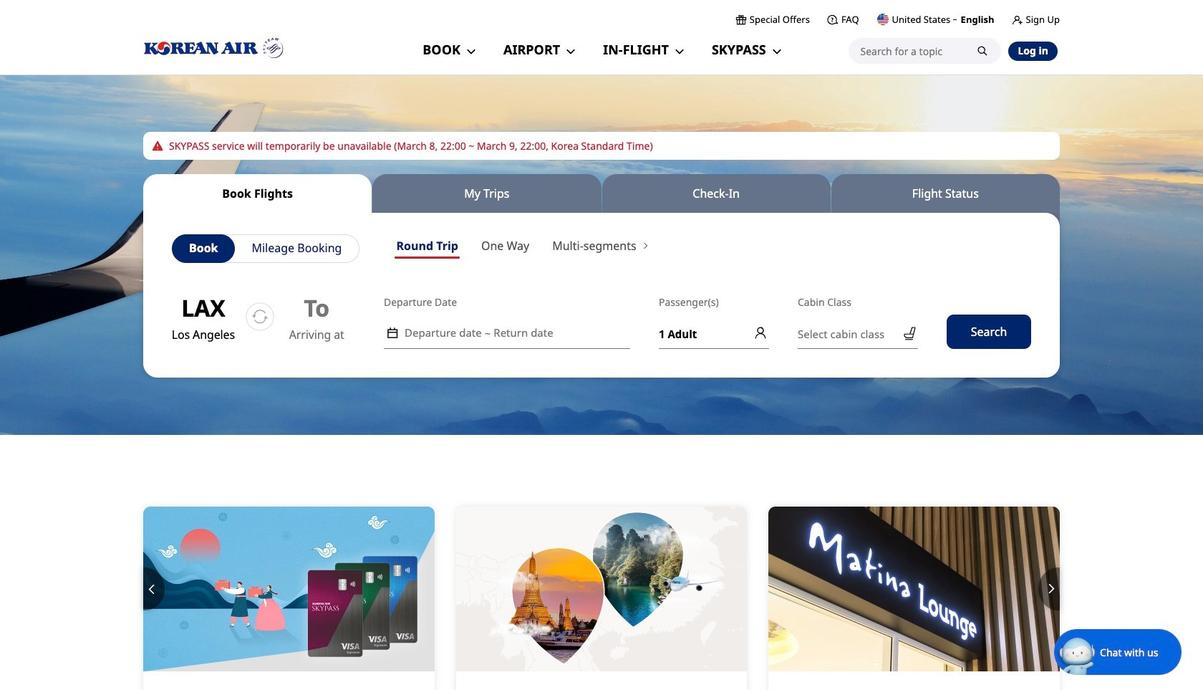 Task type: locate. For each thing, give the bounding box(es) containing it.
tab list
[[143, 174, 1061, 213]]



Task type: vqa. For each thing, say whether or not it's contained in the screenshot.
Itinerary type group at the left top of the page
yes



Task type: describe. For each thing, give the bounding box(es) containing it.
booking type group
[[172, 234, 360, 263]]

itinerary type group
[[385, 234, 541, 262]]



